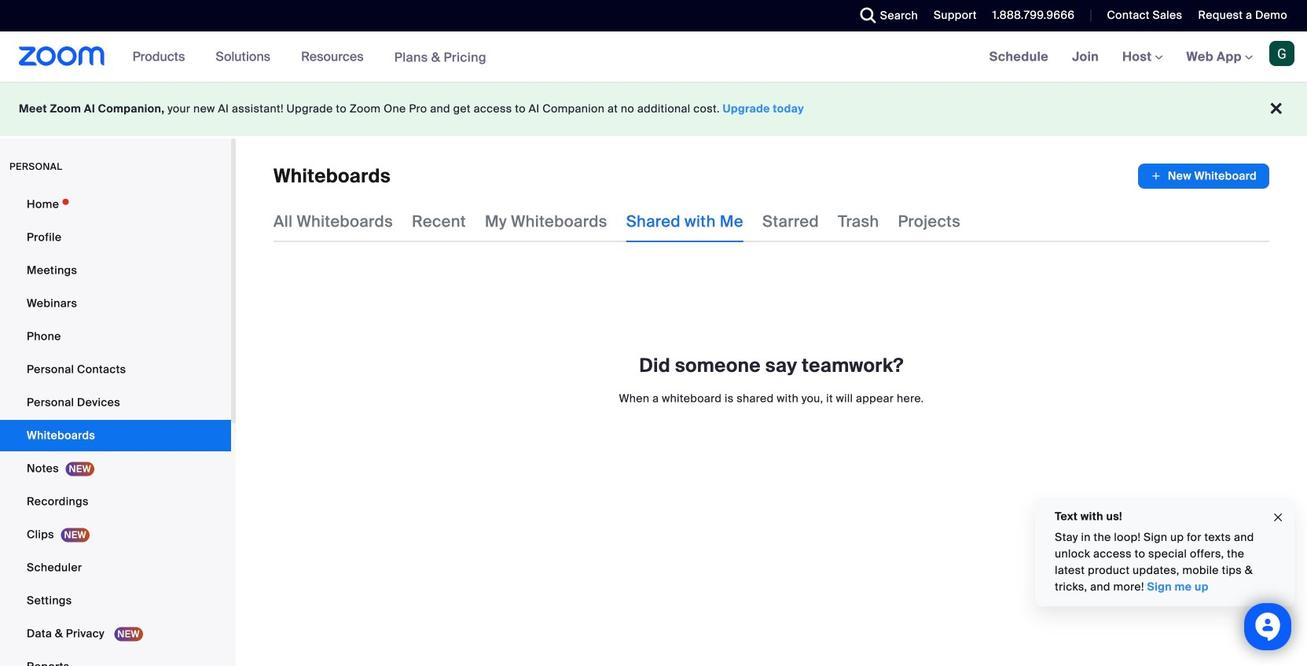 Task type: locate. For each thing, give the bounding box(es) containing it.
add image
[[1151, 168, 1162, 184]]

banner
[[0, 31, 1308, 83]]

application
[[1139, 164, 1270, 189]]

tabs of all whiteboard page tab list
[[274, 201, 961, 242]]

footer
[[0, 82, 1308, 136]]

personal menu menu
[[0, 189, 231, 666]]



Task type: vqa. For each thing, say whether or not it's contained in the screenshot.
Personal to the bottom
no



Task type: describe. For each thing, give the bounding box(es) containing it.
close image
[[1272, 509, 1285, 527]]

product information navigation
[[121, 31, 499, 83]]

meetings navigation
[[978, 31, 1308, 83]]

zoom logo image
[[19, 46, 105, 66]]

profile picture image
[[1270, 41, 1295, 66]]



